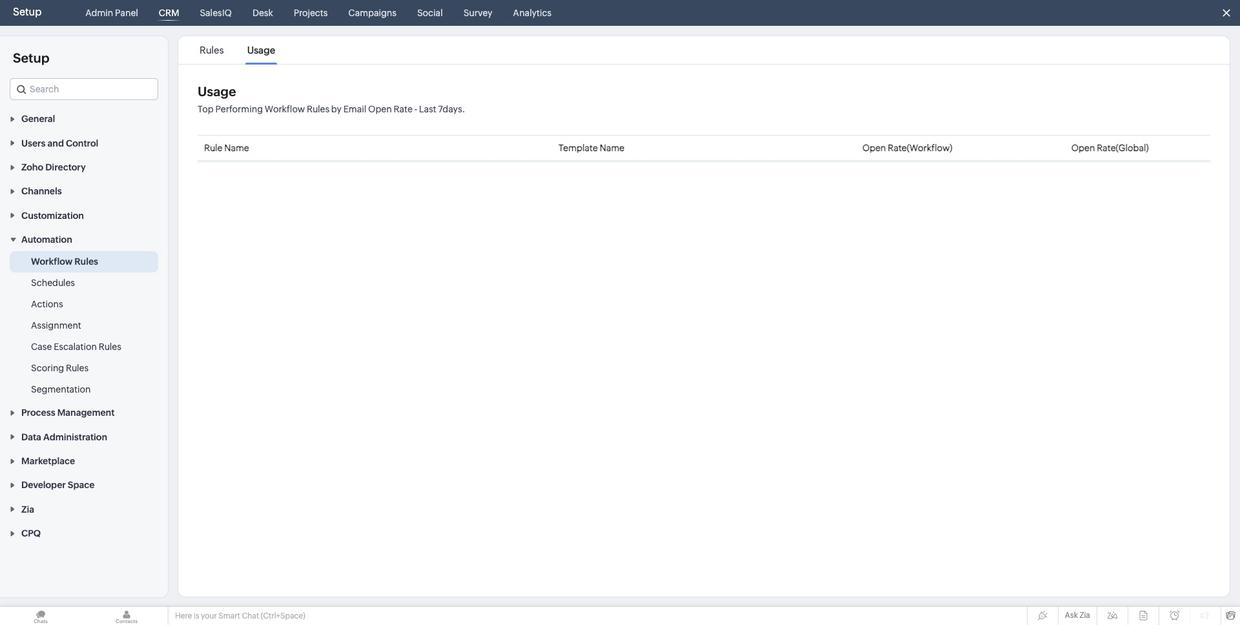 Task type: describe. For each thing, give the bounding box(es) containing it.
analytics link
[[508, 0, 557, 26]]

contacts image
[[86, 607, 167, 626]]

projects
[[294, 8, 328, 18]]

social link
[[412, 0, 448, 26]]

your
[[201, 612, 217, 621]]

salesiq link
[[195, 0, 237, 26]]

chat
[[242, 612, 259, 621]]

zia
[[1080, 611, 1091, 620]]

social
[[417, 8, 443, 18]]

here is your smart chat (ctrl+space)
[[175, 612, 306, 621]]

here
[[175, 612, 192, 621]]

chats image
[[0, 607, 81, 626]]

panel
[[115, 8, 138, 18]]

survey
[[464, 8, 493, 18]]

(ctrl+space)
[[261, 612, 306, 621]]



Task type: locate. For each thing, give the bounding box(es) containing it.
setup
[[13, 6, 42, 18]]

crm
[[159, 8, 179, 18]]

analytics
[[513, 8, 552, 18]]

crm link
[[154, 0, 184, 26]]

desk
[[253, 8, 273, 18]]

projects link
[[289, 0, 333, 26]]

desk link
[[247, 0, 278, 26]]

smart
[[219, 612, 240, 621]]

salesiq
[[200, 8, 232, 18]]

admin panel link
[[80, 0, 143, 26]]

survey link
[[459, 0, 498, 26]]

is
[[194, 612, 199, 621]]

ask zia
[[1066, 611, 1091, 620]]

admin
[[86, 8, 113, 18]]

campaigns
[[349, 8, 397, 18]]

campaigns link
[[343, 0, 402, 26]]

ask
[[1066, 611, 1079, 620]]

admin panel
[[86, 8, 138, 18]]



Task type: vqa. For each thing, say whether or not it's contained in the screenshot.
Contacts 'image'
yes



